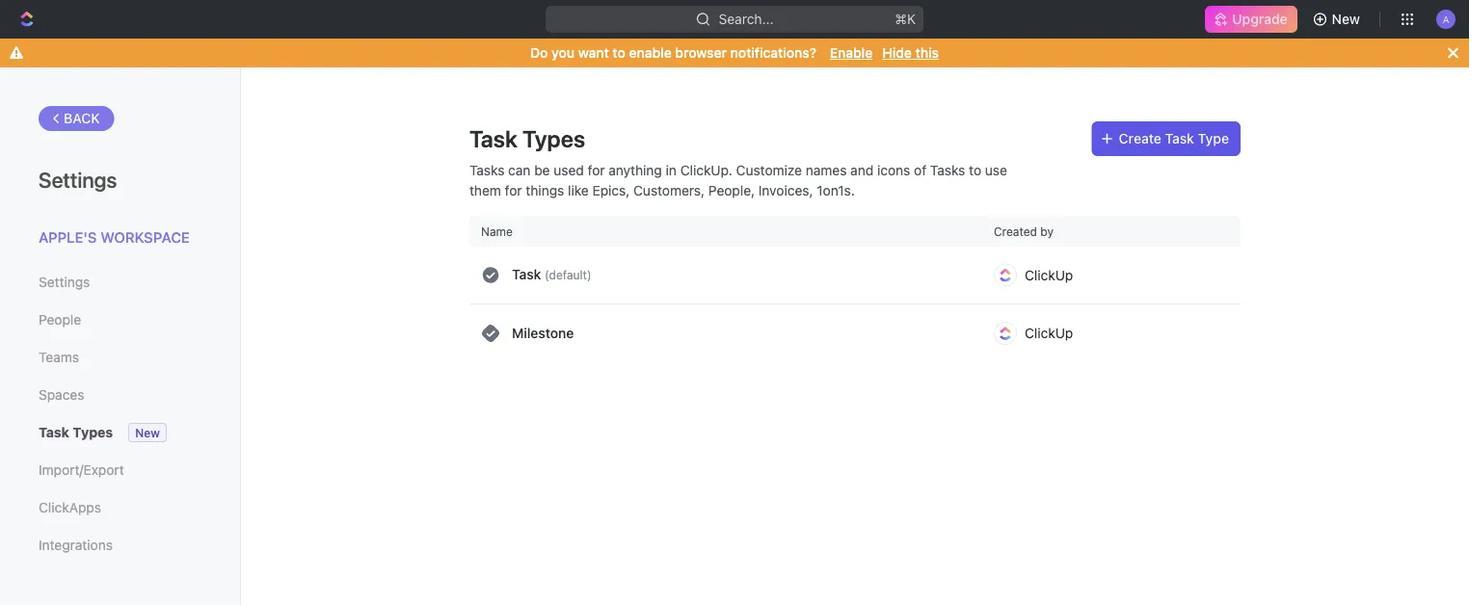 Task type: locate. For each thing, give the bounding box(es) containing it.
name
[[481, 225, 513, 238]]

by
[[1041, 225, 1054, 238]]

for down can
[[505, 182, 522, 198]]

spaces
[[39, 387, 84, 403]]

0 horizontal spatial tasks
[[470, 162, 505, 178]]

teams link
[[39, 341, 202, 374]]

for
[[588, 162, 605, 178], [505, 182, 522, 198]]

1 settings from the top
[[39, 167, 117, 192]]

0 vertical spatial clickup
[[1025, 267, 1074, 283]]

1 clickup from the top
[[1025, 267, 1074, 283]]

settings up apple's
[[39, 167, 117, 192]]

0 vertical spatial types
[[523, 125, 585, 152]]

task types up can
[[470, 125, 585, 152]]

to
[[613, 45, 626, 61], [969, 162, 982, 178]]

⌘k
[[895, 11, 916, 27]]

settings up people
[[39, 274, 90, 290]]

task left the type
[[1165, 131, 1195, 147]]

1 vertical spatial settings
[[39, 274, 90, 290]]

create task type button
[[1092, 122, 1241, 156]]

1 horizontal spatial for
[[588, 162, 605, 178]]

1 tasks from the left
[[470, 162, 505, 178]]

new inside settings element
[[135, 426, 160, 440]]

a
[[1443, 13, 1450, 24]]

tasks up them
[[470, 162, 505, 178]]

1 vertical spatial to
[[969, 162, 982, 178]]

to right want
[[613, 45, 626, 61]]

0 vertical spatial to
[[613, 45, 626, 61]]

people
[[39, 311, 81, 327]]

workspace
[[101, 229, 190, 245]]

1 vertical spatial task types
[[39, 424, 113, 440]]

can
[[508, 162, 531, 178]]

milestone
[[512, 325, 574, 341]]

new up import/export link
[[135, 426, 160, 440]]

0 horizontal spatial to
[[613, 45, 626, 61]]

task
[[470, 125, 518, 152], [1165, 131, 1195, 147], [512, 267, 541, 283], [39, 424, 69, 440]]

created by
[[994, 225, 1054, 238]]

to inside tasks can be used for anything in clickup. customize names and icons of tasks to use them for things like epics, customers, people, invoices, 1on1s.
[[969, 162, 982, 178]]

1 horizontal spatial tasks
[[931, 162, 966, 178]]

icons
[[878, 162, 911, 178]]

settings element
[[0, 68, 241, 606]]

1 horizontal spatial new
[[1332, 11, 1361, 27]]

1 horizontal spatial to
[[969, 162, 982, 178]]

0 horizontal spatial task types
[[39, 424, 113, 440]]

1 vertical spatial types
[[73, 424, 113, 440]]

want
[[578, 45, 609, 61]]

use
[[985, 162, 1008, 178]]

them
[[470, 182, 501, 198]]

customers,
[[634, 182, 705, 198]]

1 horizontal spatial task types
[[470, 125, 585, 152]]

0 horizontal spatial types
[[73, 424, 113, 440]]

types up import/export at the left of page
[[73, 424, 113, 440]]

types
[[523, 125, 585, 152], [73, 424, 113, 440]]

clickup
[[1025, 267, 1074, 283], [1025, 325, 1074, 341]]

types up be
[[523, 125, 585, 152]]

task inside button
[[1165, 131, 1195, 147]]

anything
[[609, 162, 662, 178]]

task types up import/export at the left of page
[[39, 424, 113, 440]]

1 vertical spatial clickup
[[1025, 325, 1074, 341]]

1 vertical spatial new
[[135, 426, 160, 440]]

apple's
[[39, 229, 97, 245]]

for up epics,
[[588, 162, 605, 178]]

a button
[[1431, 4, 1462, 35]]

0 vertical spatial for
[[588, 162, 605, 178]]

people,
[[709, 182, 755, 198]]

create
[[1119, 131, 1162, 147]]

new right upgrade
[[1332, 11, 1361, 27]]

new
[[1332, 11, 1361, 27], [135, 426, 160, 440]]

1 vertical spatial for
[[505, 182, 522, 198]]

0 vertical spatial new
[[1332, 11, 1361, 27]]

you
[[552, 45, 575, 61]]

spaces link
[[39, 378, 202, 411]]

to left use
[[969, 162, 982, 178]]

settings
[[39, 167, 117, 192], [39, 274, 90, 290]]

enable
[[830, 45, 873, 61]]

task types
[[470, 125, 585, 152], [39, 424, 113, 440]]

tasks right of
[[931, 162, 966, 178]]

0 vertical spatial settings
[[39, 167, 117, 192]]

upgrade
[[1233, 11, 1288, 27]]

things
[[526, 182, 564, 198]]

upgrade link
[[1206, 6, 1298, 33]]

clickapps
[[39, 500, 101, 515]]

search...
[[719, 11, 774, 27]]

task down spaces
[[39, 424, 69, 440]]

1 horizontal spatial types
[[523, 125, 585, 152]]

import/export link
[[39, 454, 202, 487]]

2 clickup from the top
[[1025, 325, 1074, 341]]

2 tasks from the left
[[931, 162, 966, 178]]

0 vertical spatial task types
[[470, 125, 585, 152]]

0 horizontal spatial new
[[135, 426, 160, 440]]

tasks
[[470, 162, 505, 178], [931, 162, 966, 178]]



Task type: vqa. For each thing, say whether or not it's contained in the screenshot.
middle ADD
no



Task type: describe. For each thing, give the bounding box(es) containing it.
tasks can be used for anything in clickup. customize names and icons of tasks to use them for things like epics, customers, people, invoices, 1on1s.
[[470, 162, 1008, 198]]

notifications?
[[731, 45, 817, 61]]

teams
[[39, 349, 79, 365]]

epics,
[[593, 182, 630, 198]]

task left (default) in the top of the page
[[512, 267, 541, 283]]

clickapps link
[[39, 491, 202, 524]]

invoices,
[[759, 182, 813, 198]]

create task type
[[1119, 131, 1230, 147]]

task types inside settings element
[[39, 424, 113, 440]]

apple's workspace
[[39, 229, 190, 245]]

import/export
[[39, 462, 124, 478]]

customize
[[736, 162, 802, 178]]

created
[[994, 225, 1038, 238]]

clickup for task
[[1025, 267, 1074, 283]]

clickup.
[[681, 162, 733, 178]]

back link
[[39, 106, 114, 131]]

in
[[666, 162, 677, 178]]

type
[[1198, 131, 1230, 147]]

this
[[916, 45, 939, 61]]

1on1s.
[[817, 182, 855, 198]]

task up can
[[470, 125, 518, 152]]

of
[[914, 162, 927, 178]]

and
[[851, 162, 874, 178]]

browser
[[675, 45, 727, 61]]

new inside button
[[1332, 11, 1361, 27]]

0 horizontal spatial for
[[505, 182, 522, 198]]

clickup for milestone
[[1025, 325, 1074, 341]]

back
[[64, 110, 100, 126]]

2 settings from the top
[[39, 274, 90, 290]]

(default)
[[545, 269, 592, 282]]

do you want to enable browser notifications? enable hide this
[[530, 45, 939, 61]]

task inside settings element
[[39, 424, 69, 440]]

integrations
[[39, 537, 113, 553]]

like
[[568, 182, 589, 198]]

names
[[806, 162, 847, 178]]

enable
[[629, 45, 672, 61]]

do
[[530, 45, 548, 61]]

integrations link
[[39, 529, 202, 562]]

settings link
[[39, 266, 202, 298]]

used
[[554, 162, 584, 178]]

people link
[[39, 303, 202, 336]]

hide
[[883, 45, 912, 61]]

task (default)
[[512, 267, 592, 283]]

be
[[534, 162, 550, 178]]

new button
[[1305, 4, 1372, 35]]

types inside settings element
[[73, 424, 113, 440]]



